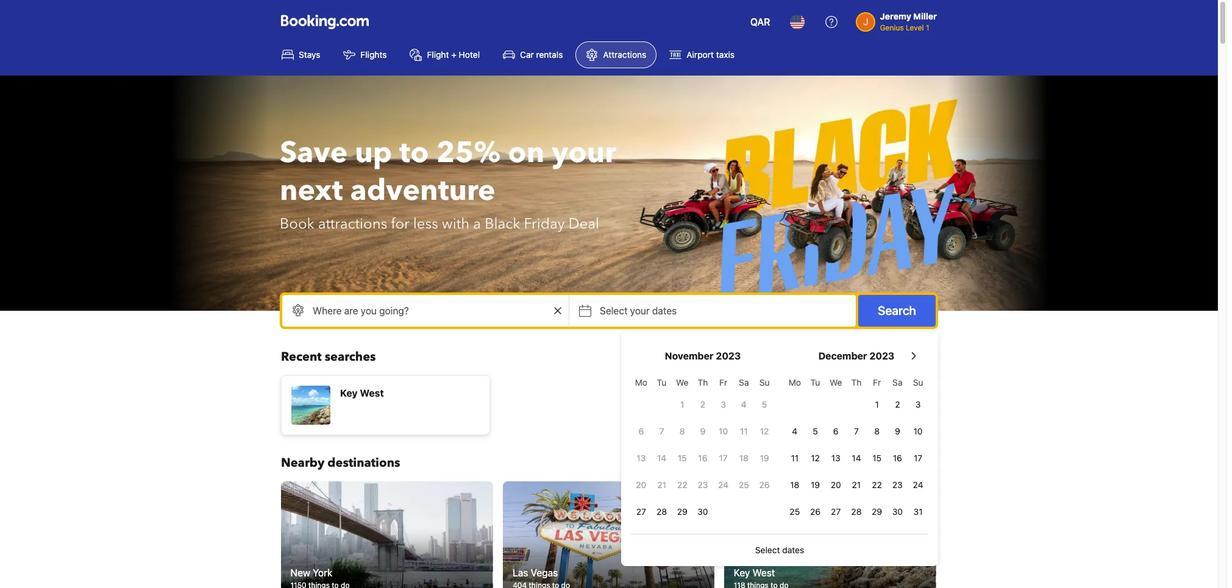 Task type: describe. For each thing, give the bounding box(es) containing it.
20 December 2023 checkbox
[[826, 473, 846, 498]]

fr for december
[[873, 377, 881, 388]]

24 for 24 option
[[913, 480, 924, 490]]

grid for november
[[631, 371, 775, 524]]

3 December 2023 checkbox
[[908, 393, 929, 417]]

2 for november
[[700, 399, 706, 410]]

27 November 2023 checkbox
[[631, 500, 652, 524]]

fr for november
[[720, 377, 728, 388]]

th for december
[[852, 377, 862, 388]]

flight + hotel link
[[400, 41, 490, 68]]

10 for 10 november 2023 option
[[719, 426, 728, 437]]

29 November 2023 checkbox
[[672, 500, 693, 524]]

1 27 from the left
[[636, 507, 646, 517]]

qar
[[751, 16, 771, 27]]

30 for 30 option
[[893, 507, 903, 517]]

25 for 25 november 2023 option
[[739, 480, 749, 490]]

4 November 2023 checkbox
[[734, 393, 754, 417]]

sa for december 2023
[[893, 377, 903, 388]]

1 horizontal spatial key
[[734, 567, 751, 578]]

6 for the 6 option
[[833, 426, 839, 437]]

16 November 2023 checkbox
[[693, 446, 713, 471]]

attractions
[[603, 49, 647, 60]]

0 vertical spatial key west
[[340, 388, 384, 399]]

airport taxis link
[[659, 41, 745, 68]]

car
[[520, 49, 534, 60]]

13 for the 13 checkbox
[[637, 453, 646, 463]]

grid for december
[[785, 371, 929, 524]]

new
[[291, 567, 311, 578]]

5 for 5 december 2023 option at the bottom
[[813, 426, 818, 437]]

nearby
[[281, 455, 325, 471]]

new york
[[291, 567, 333, 578]]

york
[[313, 567, 333, 578]]

12 December 2023 checkbox
[[805, 446, 826, 471]]

24 for 24 november 2023 option
[[718, 480, 729, 490]]

11 December 2023 checkbox
[[785, 446, 805, 471]]

qar button
[[743, 7, 778, 37]]

las
[[513, 567, 528, 578]]

next
[[280, 171, 343, 211]]

las vegas
[[513, 567, 558, 578]]

31
[[914, 507, 923, 517]]

9 for 9 option
[[700, 426, 706, 437]]

save up to 25% on your next adventure book attractions for less with a black friday deal
[[280, 133, 617, 234]]

9 for 9 december 2023 checkbox
[[895, 426, 900, 437]]

15 for 15 option in the bottom right of the page
[[873, 453, 882, 463]]

10 for 10 option
[[914, 426, 923, 437]]

2 27 from the left
[[831, 507, 841, 517]]

6 December 2023 checkbox
[[826, 420, 846, 444]]

nearby destinations
[[281, 455, 400, 471]]

28 for 28 december 2023 checkbox
[[851, 507, 862, 517]]

level
[[906, 23, 924, 32]]

flights link
[[333, 41, 397, 68]]

1 for december 2023
[[875, 399, 879, 410]]

las vegas link
[[503, 482, 715, 588]]

on
[[508, 133, 545, 173]]

20 November 2023 checkbox
[[631, 473, 652, 498]]

november
[[665, 351, 714, 362]]

new york image
[[281, 482, 493, 588]]

22 for 22 december 2023 checkbox
[[872, 480, 882, 490]]

recent searches
[[281, 349, 376, 365]]

airport
[[687, 49, 714, 60]]

24 November 2023 checkbox
[[713, 473, 734, 498]]

1 vertical spatial your
[[630, 305, 650, 316]]

3 for december 2023
[[916, 399, 921, 410]]

2 November 2023 checkbox
[[693, 393, 713, 417]]

save
[[280, 133, 348, 173]]

26 for 26 option
[[759, 480, 770, 490]]

8 December 2023 checkbox
[[867, 420, 887, 444]]

19 for the 19 checkbox
[[811, 480, 820, 490]]

25%
[[436, 133, 501, 173]]

6 for 6 checkbox
[[639, 426, 644, 437]]

21 December 2023 checkbox
[[846, 473, 867, 498]]

12 November 2023 checkbox
[[754, 420, 775, 444]]

20 for 20 november 2023 checkbox
[[636, 480, 647, 490]]

your account menu jeremy miller genius level 1 element
[[856, 5, 942, 34]]

6 November 2023 checkbox
[[631, 420, 652, 444]]

30 December 2023 checkbox
[[887, 500, 908, 524]]

25 December 2023 checkbox
[[785, 500, 805, 524]]

2 December 2023 checkbox
[[887, 393, 908, 417]]

stays
[[299, 49, 320, 60]]

jeremy miller genius level 1
[[880, 11, 937, 32]]

1 vertical spatial key west
[[734, 567, 775, 578]]

december 2023
[[819, 351, 895, 362]]

5 December 2023 checkbox
[[805, 420, 826, 444]]

9 November 2023 checkbox
[[693, 420, 713, 444]]

27 December 2023 checkbox
[[826, 500, 846, 524]]

1 December 2023 checkbox
[[867, 393, 887, 417]]

tu for november
[[657, 377, 667, 388]]

9 December 2023 checkbox
[[887, 420, 908, 444]]

+
[[451, 49, 457, 60]]

sa for november 2023
[[739, 377, 749, 388]]

flight
[[427, 49, 449, 60]]

2 23 from the left
[[893, 480, 903, 490]]

8 for the 8 option
[[680, 426, 685, 437]]

0 horizontal spatial key
[[340, 388, 358, 399]]

10 November 2023 checkbox
[[713, 420, 734, 444]]

we for december
[[830, 377, 842, 388]]

searches
[[325, 349, 376, 365]]

mo for november
[[635, 377, 648, 388]]

destinations
[[328, 455, 400, 471]]

28 for 28 november 2023 "checkbox"
[[657, 507, 667, 517]]

21 for 21 december 2023 checkbox
[[852, 480, 861, 490]]

29 for 29 'checkbox'
[[872, 507, 882, 517]]

21 for 21 november 2023 checkbox at the right
[[657, 480, 666, 490]]

jeremy
[[880, 11, 912, 21]]

2023 for december 2023
[[870, 351, 895, 362]]

december
[[819, 351, 867, 362]]

taxis
[[716, 49, 735, 60]]

2 for december
[[895, 399, 900, 410]]

22 for 22 november 2023 option
[[677, 480, 688, 490]]

11 November 2023 checkbox
[[734, 420, 754, 444]]

13 November 2023 checkbox
[[631, 446, 652, 471]]

airport taxis
[[687, 49, 735, 60]]

th for november
[[698, 377, 708, 388]]

november 2023
[[665, 351, 741, 362]]

2023 for november 2023
[[716, 351, 741, 362]]

1 for november 2023
[[681, 399, 684, 410]]



Task type: vqa. For each thing, say whether or not it's contained in the screenshot.


Task type: locate. For each thing, give the bounding box(es) containing it.
1 horizontal spatial 16
[[893, 453, 902, 463]]

0 horizontal spatial 8
[[680, 426, 685, 437]]

sa up 4 november 2023 checkbox
[[739, 377, 749, 388]]

tu
[[657, 377, 667, 388], [811, 377, 820, 388]]

attractions link
[[576, 41, 657, 68]]

1 horizontal spatial 5
[[813, 426, 818, 437]]

1 horizontal spatial 27
[[831, 507, 841, 517]]

21 right 20 november 2023 checkbox
[[657, 480, 666, 490]]

21 inside checkbox
[[852, 480, 861, 490]]

1 horizontal spatial mo
[[789, 377, 801, 388]]

8 inside checkbox
[[875, 426, 880, 437]]

car rentals
[[520, 49, 563, 60]]

5 inside checkbox
[[762, 399, 767, 410]]

16 for 16 checkbox
[[698, 453, 708, 463]]

10 right 9 december 2023 checkbox
[[914, 426, 923, 437]]

2 right 1 november 2023 option
[[700, 399, 706, 410]]

5 for 5 november 2023 checkbox
[[762, 399, 767, 410]]

17 right 16 december 2023 checkbox
[[914, 453, 923, 463]]

up
[[355, 133, 392, 173]]

1 vertical spatial 26
[[810, 507, 821, 517]]

select dates
[[755, 545, 804, 555]]

th down december 2023
[[852, 377, 862, 388]]

22 left 23 option
[[677, 480, 688, 490]]

19 for 19 november 2023 checkbox
[[760, 453, 769, 463]]

14 left 15 november 2023 "checkbox"
[[657, 453, 667, 463]]

1 vertical spatial west
[[753, 567, 775, 578]]

12 for 12 november 2023 "option"
[[760, 426, 769, 437]]

30 right 29 november 2023 option
[[698, 507, 708, 517]]

17 for 17 december 2023 checkbox
[[914, 453, 923, 463]]

0 vertical spatial 18
[[740, 453, 749, 463]]

1 horizontal spatial 17
[[914, 453, 923, 463]]

19 November 2023 checkbox
[[754, 446, 775, 471]]

1 16 from the left
[[698, 453, 708, 463]]

1 horizontal spatial su
[[913, 377, 923, 388]]

0 horizontal spatial 1
[[681, 399, 684, 410]]

2023 right december
[[870, 351, 895, 362]]

18 for 18 december 2023 checkbox
[[790, 480, 800, 490]]

23 December 2023 checkbox
[[887, 473, 908, 498]]

2 6 from the left
[[833, 426, 839, 437]]

2 we from the left
[[830, 377, 842, 388]]

recent
[[281, 349, 322, 365]]

9 inside option
[[700, 426, 706, 437]]

1 horizontal spatial key west
[[734, 567, 775, 578]]

0 horizontal spatial 10
[[719, 426, 728, 437]]

0 horizontal spatial 7
[[660, 426, 664, 437]]

14 November 2023 checkbox
[[652, 446, 672, 471]]

12 right '11' checkbox at the right of page
[[811, 453, 820, 463]]

black
[[485, 214, 520, 234]]

3 right 2 november 2023 checkbox
[[721, 399, 726, 410]]

book
[[280, 214, 315, 234]]

17 November 2023 checkbox
[[713, 446, 734, 471]]

genius
[[880, 23, 904, 32]]

14
[[657, 453, 667, 463], [852, 453, 861, 463]]

1 vertical spatial 19
[[811, 480, 820, 490]]

22 inside 22 november 2023 option
[[677, 480, 688, 490]]

18
[[740, 453, 749, 463], [790, 480, 800, 490]]

vegas
[[531, 567, 558, 578]]

5 right 4 november 2023 checkbox
[[762, 399, 767, 410]]

0 vertical spatial 4
[[741, 399, 747, 410]]

18 for 18 november 2023 'checkbox'
[[740, 453, 749, 463]]

24 December 2023 checkbox
[[908, 473, 929, 498]]

28 inside checkbox
[[851, 507, 862, 517]]

17 left 18 november 2023 'checkbox'
[[719, 453, 728, 463]]

select your dates
[[600, 305, 677, 316]]

13
[[637, 453, 646, 463], [832, 453, 841, 463]]

20 inside 'option'
[[831, 480, 841, 490]]

key west down searches
[[340, 388, 384, 399]]

0 vertical spatial select
[[600, 305, 628, 316]]

30
[[698, 507, 708, 517], [893, 507, 903, 517]]

3
[[721, 399, 726, 410], [916, 399, 921, 410]]

16 left 17 option at the right bottom of the page
[[698, 453, 708, 463]]

5 left the 6 option
[[813, 426, 818, 437]]

tu down december
[[811, 377, 820, 388]]

2 3 from the left
[[916, 399, 921, 410]]

1 fr from the left
[[720, 377, 728, 388]]

0 vertical spatial key west link
[[281, 376, 490, 435]]

2023
[[716, 351, 741, 362], [870, 351, 895, 362]]

1 horizontal spatial 24
[[913, 480, 924, 490]]

25 left 26 checkbox
[[790, 507, 800, 517]]

11
[[740, 426, 748, 437], [791, 453, 799, 463]]

20 for 20 december 2023 'option'
[[831, 480, 841, 490]]

1 horizontal spatial 12
[[811, 453, 820, 463]]

2 inside checkbox
[[700, 399, 706, 410]]

0 horizontal spatial 27
[[636, 507, 646, 517]]

11 right 10 november 2023 option
[[740, 426, 748, 437]]

2 9 from the left
[[895, 426, 900, 437]]

0 horizontal spatial key west
[[340, 388, 384, 399]]

1 horizontal spatial 21
[[852, 480, 861, 490]]

1 horizontal spatial 25
[[790, 507, 800, 517]]

12 right the 11 november 2023 checkbox
[[760, 426, 769, 437]]

1 horizontal spatial tu
[[811, 377, 820, 388]]

1 down miller
[[926, 23, 930, 32]]

15 inside "checkbox"
[[678, 453, 687, 463]]

key west link
[[281, 376, 490, 435], [725, 482, 936, 588]]

0 horizontal spatial 5
[[762, 399, 767, 410]]

1 24 from the left
[[718, 480, 729, 490]]

10
[[719, 426, 728, 437], [914, 426, 923, 437]]

16 right 15 option in the bottom right of the page
[[893, 453, 902, 463]]

west down searches
[[360, 388, 384, 399]]

7
[[660, 426, 664, 437], [854, 426, 859, 437]]

0 vertical spatial west
[[360, 388, 384, 399]]

4 right 3 november 2023 option
[[741, 399, 747, 410]]

key
[[340, 388, 358, 399], [734, 567, 751, 578]]

29 inside 'checkbox'
[[872, 507, 882, 517]]

2 2023 from the left
[[870, 351, 895, 362]]

1 7 from the left
[[660, 426, 664, 437]]

28 inside "checkbox"
[[657, 507, 667, 517]]

0 horizontal spatial grid
[[631, 371, 775, 524]]

7 for "7 november 2023" checkbox
[[660, 426, 664, 437]]

1 vertical spatial 25
[[790, 507, 800, 517]]

15
[[678, 453, 687, 463], [873, 453, 882, 463]]

1 10 from the left
[[719, 426, 728, 437]]

0 horizontal spatial 16
[[698, 453, 708, 463]]

2 29 from the left
[[872, 507, 882, 517]]

10 December 2023 checkbox
[[908, 420, 929, 444]]

19 December 2023 checkbox
[[805, 473, 826, 498]]

select for select dates
[[755, 545, 780, 555]]

6 left 7 checkbox
[[833, 426, 839, 437]]

22 right 21 december 2023 checkbox
[[872, 480, 882, 490]]

6 left "7 november 2023" checkbox
[[639, 426, 644, 437]]

2 20 from the left
[[831, 480, 841, 490]]

west down select dates
[[753, 567, 775, 578]]

1 28 from the left
[[657, 507, 667, 517]]

1 horizontal spatial 1
[[875, 399, 879, 410]]

25 for 25 checkbox
[[790, 507, 800, 517]]

8 left 9 december 2023 checkbox
[[875, 426, 880, 437]]

th up 2 november 2023 checkbox
[[698, 377, 708, 388]]

1 horizontal spatial 7
[[854, 426, 859, 437]]

0 horizontal spatial 18
[[740, 453, 749, 463]]

1 horizontal spatial grid
[[785, 371, 929, 524]]

25 right 24 november 2023 option
[[739, 480, 749, 490]]

29 right 28 november 2023 "checkbox"
[[677, 507, 688, 517]]

dates down 25 checkbox
[[782, 545, 804, 555]]

2 22 from the left
[[872, 480, 882, 490]]

attractions
[[318, 214, 387, 234]]

2 8 from the left
[[875, 426, 880, 437]]

18 November 2023 checkbox
[[734, 446, 754, 471]]

2 15 from the left
[[873, 453, 882, 463]]

1 8 from the left
[[680, 426, 685, 437]]

we
[[676, 377, 689, 388], [830, 377, 842, 388]]

27
[[636, 507, 646, 517], [831, 507, 841, 517]]

rentals
[[536, 49, 563, 60]]

1 grid from the left
[[631, 371, 775, 524]]

1 horizontal spatial west
[[753, 567, 775, 578]]

0 horizontal spatial 17
[[719, 453, 728, 463]]

14 for 14 checkbox
[[852, 453, 861, 463]]

0 horizontal spatial 2023
[[716, 351, 741, 362]]

1 9 from the left
[[700, 426, 706, 437]]

19 right 18 november 2023 'checkbox'
[[760, 453, 769, 463]]

8 for 8 december 2023 checkbox
[[875, 426, 880, 437]]

10 right 9 option
[[719, 426, 728, 437]]

su for november 2023
[[760, 377, 770, 388]]

26 December 2023 checkbox
[[805, 500, 826, 524]]

5 November 2023 checkbox
[[754, 393, 775, 417]]

29 for 29 november 2023 option
[[677, 507, 688, 517]]

0 vertical spatial 25
[[739, 480, 749, 490]]

11 left 12 december 2023 option
[[791, 453, 799, 463]]

9 inside checkbox
[[895, 426, 900, 437]]

3 for november 2023
[[721, 399, 726, 410]]

14 inside checkbox
[[852, 453, 861, 463]]

booking.com image
[[281, 15, 369, 29]]

mo up the 4 december 2023 checkbox
[[789, 377, 801, 388]]

we for november
[[676, 377, 689, 388]]

to
[[400, 133, 429, 173]]

7 left the 8 option
[[660, 426, 664, 437]]

0 horizontal spatial mo
[[635, 377, 648, 388]]

for
[[391, 214, 410, 234]]

7 December 2023 checkbox
[[846, 420, 867, 444]]

15 December 2023 checkbox
[[867, 446, 887, 471]]

4 December 2023 checkbox
[[785, 420, 805, 444]]

30 inside option
[[893, 507, 903, 517]]

22 inside 22 december 2023 checkbox
[[872, 480, 882, 490]]

12 inside option
[[811, 453, 820, 463]]

2 horizontal spatial 1
[[926, 23, 930, 32]]

0 horizontal spatial key west link
[[281, 376, 490, 435]]

2 mo from the left
[[789, 377, 801, 388]]

2 right 1 december 2023 option
[[895, 399, 900, 410]]

miller
[[914, 11, 937, 21]]

1 20 from the left
[[636, 480, 647, 490]]

las vegas image
[[503, 482, 715, 588]]

4 inside checkbox
[[741, 399, 747, 410]]

25 inside 25 checkbox
[[790, 507, 800, 517]]

1 2023 from the left
[[716, 351, 741, 362]]

su for december 2023
[[913, 377, 923, 388]]

1 su from the left
[[760, 377, 770, 388]]

31 December 2023 checkbox
[[908, 500, 929, 524]]

13 December 2023 checkbox
[[826, 446, 846, 471]]

24 inside option
[[718, 480, 729, 490]]

less
[[413, 214, 438, 234]]

1 15 from the left
[[678, 453, 687, 463]]

1 horizontal spatial sa
[[893, 377, 903, 388]]

1 vertical spatial key west link
[[725, 482, 936, 588]]

mo up 6 checkbox
[[635, 377, 648, 388]]

30 November 2023 checkbox
[[693, 500, 713, 524]]

2 30 from the left
[[893, 507, 903, 517]]

7 for 7 checkbox
[[854, 426, 859, 437]]

2 grid from the left
[[785, 371, 929, 524]]

0 horizontal spatial 21
[[657, 480, 666, 490]]

new york link
[[281, 482, 493, 588]]

20 right the 19 checkbox
[[831, 480, 841, 490]]

12 for 12 december 2023 option
[[811, 453, 820, 463]]

1 horizontal spatial 13
[[832, 453, 841, 463]]

26 for 26 checkbox
[[810, 507, 821, 517]]

we up 1 november 2023 option
[[676, 377, 689, 388]]

3 inside "option"
[[916, 399, 921, 410]]

stays link
[[271, 41, 331, 68]]

2 tu from the left
[[811, 377, 820, 388]]

23 right 22 november 2023 option
[[698, 480, 708, 490]]

23 November 2023 checkbox
[[693, 473, 713, 498]]

sa
[[739, 377, 749, 388], [893, 377, 903, 388]]

19
[[760, 453, 769, 463], [811, 480, 820, 490]]

8
[[680, 426, 685, 437], [875, 426, 880, 437]]

0 horizontal spatial 15
[[678, 453, 687, 463]]

flights
[[361, 49, 387, 60]]

2 14 from the left
[[852, 453, 861, 463]]

1 13 from the left
[[637, 453, 646, 463]]

25 November 2023 checkbox
[[734, 473, 754, 498]]

search button
[[859, 295, 936, 327]]

1 we from the left
[[676, 377, 689, 388]]

0 horizontal spatial 11
[[740, 426, 748, 437]]

30 for 30 november 2023 checkbox
[[698, 507, 708, 517]]

1 November 2023 checkbox
[[672, 393, 693, 417]]

0 horizontal spatial fr
[[720, 377, 728, 388]]

0 vertical spatial 19
[[760, 453, 769, 463]]

Where are you going? search field
[[282, 295, 569, 327]]

search
[[878, 304, 916, 318]]

0 horizontal spatial 22
[[677, 480, 688, 490]]

13 for the "13" checkbox
[[832, 453, 841, 463]]

2 sa from the left
[[893, 377, 903, 388]]

adventure
[[350, 171, 496, 211]]

5 inside option
[[813, 426, 818, 437]]

10 inside option
[[914, 426, 923, 437]]

29 right 28 december 2023 checkbox
[[872, 507, 882, 517]]

28 December 2023 checkbox
[[846, 500, 867, 524]]

a
[[473, 214, 481, 234]]

21
[[657, 480, 666, 490], [852, 480, 861, 490]]

26 right 25 november 2023 option
[[759, 480, 770, 490]]

1 horizontal spatial 23
[[893, 480, 903, 490]]

22
[[677, 480, 688, 490], [872, 480, 882, 490]]

15 for 15 november 2023 "checkbox"
[[678, 453, 687, 463]]

17
[[719, 453, 728, 463], [914, 453, 923, 463]]

17 for 17 option at the right bottom of the page
[[719, 453, 728, 463]]

1 22 from the left
[[677, 480, 688, 490]]

1 horizontal spatial dates
[[782, 545, 804, 555]]

fr up 3 november 2023 option
[[720, 377, 728, 388]]

0 horizontal spatial 26
[[759, 480, 770, 490]]

2 inside option
[[895, 399, 900, 410]]

1 horizontal spatial 30
[[893, 507, 903, 517]]

1 left 2 option
[[875, 399, 879, 410]]

0 horizontal spatial we
[[676, 377, 689, 388]]

1 horizontal spatial 20
[[831, 480, 841, 490]]

1 horizontal spatial key west link
[[725, 482, 936, 588]]

29
[[677, 507, 688, 517], [872, 507, 882, 517]]

18 inside checkbox
[[790, 480, 800, 490]]

1 horizontal spatial 6
[[833, 426, 839, 437]]

1 horizontal spatial 19
[[811, 480, 820, 490]]

0 horizontal spatial 23
[[698, 480, 708, 490]]

23 right 22 december 2023 checkbox
[[893, 480, 903, 490]]

2023 right november
[[716, 351, 741, 362]]

1 horizontal spatial 2
[[895, 399, 900, 410]]

20
[[636, 480, 647, 490], [831, 480, 841, 490]]

2 24 from the left
[[913, 480, 924, 490]]

tu for december
[[811, 377, 820, 388]]

28
[[657, 507, 667, 517], [851, 507, 862, 517]]

2 17 from the left
[[914, 453, 923, 463]]

29 December 2023 checkbox
[[867, 500, 887, 524]]

su up the '3' "option"
[[913, 377, 923, 388]]

0 vertical spatial dates
[[652, 305, 677, 316]]

4
[[741, 399, 747, 410], [792, 426, 798, 437]]

select
[[600, 305, 628, 316], [755, 545, 780, 555]]

1 inside jeremy miller genius level 1
[[926, 23, 930, 32]]

0 horizontal spatial west
[[360, 388, 384, 399]]

0 horizontal spatial 2
[[700, 399, 706, 410]]

3 November 2023 checkbox
[[713, 393, 734, 417]]

22 November 2023 checkbox
[[672, 473, 693, 498]]

dates up november
[[652, 305, 677, 316]]

1 29 from the left
[[677, 507, 688, 517]]

26 inside option
[[759, 480, 770, 490]]

1 horizontal spatial 18
[[790, 480, 800, 490]]

1 vertical spatial 11
[[791, 453, 799, 463]]

1 vertical spatial 5
[[813, 426, 818, 437]]

15 left 16 checkbox
[[678, 453, 687, 463]]

mo
[[635, 377, 648, 388], [789, 377, 801, 388]]

2 10 from the left
[[914, 426, 923, 437]]

16
[[698, 453, 708, 463], [893, 453, 902, 463]]

11 for the 11 november 2023 checkbox
[[740, 426, 748, 437]]

20 left 21 november 2023 checkbox at the right
[[636, 480, 647, 490]]

your inside the save up to 25% on your next adventure book attractions for less with a black friday deal
[[552, 133, 617, 173]]

12
[[760, 426, 769, 437], [811, 453, 820, 463]]

9 left 10 november 2023 option
[[700, 426, 706, 437]]

1 horizontal spatial 4
[[792, 426, 798, 437]]

6
[[639, 426, 644, 437], [833, 426, 839, 437]]

1 3 from the left
[[721, 399, 726, 410]]

14 December 2023 checkbox
[[846, 446, 867, 471]]

1 6 from the left
[[639, 426, 644, 437]]

11 for '11' checkbox at the right of page
[[791, 453, 799, 463]]

west
[[360, 388, 384, 399], [753, 567, 775, 578]]

2 fr from the left
[[873, 377, 881, 388]]

su up 5 november 2023 checkbox
[[760, 377, 770, 388]]

1 horizontal spatial 15
[[873, 453, 882, 463]]

1 horizontal spatial 22
[[872, 480, 882, 490]]

4 inside checkbox
[[792, 426, 798, 437]]

1 17 from the left
[[719, 453, 728, 463]]

dates
[[652, 305, 677, 316], [782, 545, 804, 555]]

fr up 1 december 2023 option
[[873, 377, 881, 388]]

15 left 16 december 2023 checkbox
[[873, 453, 882, 463]]

21 right 20 december 2023 'option'
[[852, 480, 861, 490]]

1 vertical spatial 4
[[792, 426, 798, 437]]

2 7 from the left
[[854, 426, 859, 437]]

3 right 2 option
[[916, 399, 921, 410]]

1 horizontal spatial 26
[[810, 507, 821, 517]]

2 16 from the left
[[893, 453, 902, 463]]

2 21 from the left
[[852, 480, 861, 490]]

we down december
[[830, 377, 842, 388]]

14 inside checkbox
[[657, 453, 667, 463]]

car rentals link
[[493, 41, 573, 68]]

0 horizontal spatial 4
[[741, 399, 747, 410]]

1 21 from the left
[[657, 480, 666, 490]]

25 inside 25 november 2023 option
[[739, 480, 749, 490]]

4 for the 4 december 2023 checkbox
[[792, 426, 798, 437]]

1 vertical spatial dates
[[782, 545, 804, 555]]

0 horizontal spatial 13
[[637, 453, 646, 463]]

26 November 2023 checkbox
[[754, 473, 775, 498]]

1 sa from the left
[[739, 377, 749, 388]]

17 inside 17 december 2023 checkbox
[[914, 453, 923, 463]]

3 inside option
[[721, 399, 726, 410]]

1 horizontal spatial 29
[[872, 507, 882, 517]]

0 horizontal spatial 29
[[677, 507, 688, 517]]

28 November 2023 checkbox
[[652, 500, 672, 524]]

1 23 from the left
[[698, 480, 708, 490]]

1 2 from the left
[[700, 399, 706, 410]]

27 left 28 november 2023 "checkbox"
[[636, 507, 646, 517]]

1 horizontal spatial 10
[[914, 426, 923, 437]]

4 for 4 november 2023 checkbox
[[741, 399, 747, 410]]

6 inside checkbox
[[639, 426, 644, 437]]

grid
[[631, 371, 775, 524], [785, 371, 929, 524]]

1 vertical spatial 12
[[811, 453, 820, 463]]

15 inside option
[[873, 453, 882, 463]]

2 2 from the left
[[895, 399, 900, 410]]

0 horizontal spatial 28
[[657, 507, 667, 517]]

1 horizontal spatial 2023
[[870, 351, 895, 362]]

26 right 25 checkbox
[[810, 507, 821, 517]]

1 horizontal spatial 9
[[895, 426, 900, 437]]

29 inside option
[[677, 507, 688, 517]]

0 horizontal spatial su
[[760, 377, 770, 388]]

18 left the 19 checkbox
[[790, 480, 800, 490]]

26
[[759, 480, 770, 490], [810, 507, 821, 517]]

10 inside option
[[719, 426, 728, 437]]

12 inside "option"
[[760, 426, 769, 437]]

flight + hotel
[[427, 49, 480, 60]]

1 mo from the left
[[635, 377, 648, 388]]

0 horizontal spatial 9
[[700, 426, 706, 437]]

24 inside option
[[913, 480, 924, 490]]

16 December 2023 checkbox
[[887, 446, 908, 471]]

26 inside checkbox
[[810, 507, 821, 517]]

0 horizontal spatial th
[[698, 377, 708, 388]]

mo for december
[[789, 377, 801, 388]]

su
[[760, 377, 770, 388], [913, 377, 923, 388]]

22 December 2023 checkbox
[[867, 473, 887, 498]]

17 December 2023 checkbox
[[908, 446, 929, 471]]

2 th from the left
[[852, 377, 862, 388]]

23
[[698, 480, 708, 490], [893, 480, 903, 490]]

0 vertical spatial 5
[[762, 399, 767, 410]]

th
[[698, 377, 708, 388], [852, 377, 862, 388]]

8 inside option
[[680, 426, 685, 437]]

with
[[442, 214, 470, 234]]

0 vertical spatial 11
[[740, 426, 748, 437]]

key west down select dates
[[734, 567, 775, 578]]

7 November 2023 checkbox
[[652, 420, 672, 444]]

0 horizontal spatial 19
[[760, 453, 769, 463]]

14 right the "13" checkbox
[[852, 453, 861, 463]]

deal
[[569, 214, 599, 234]]

2
[[700, 399, 706, 410], [895, 399, 900, 410]]

tu down november
[[657, 377, 667, 388]]

9 right 8 december 2023 checkbox
[[895, 426, 900, 437]]

1 vertical spatial select
[[755, 545, 780, 555]]

21 inside checkbox
[[657, 480, 666, 490]]

16 for 16 december 2023 checkbox
[[893, 453, 902, 463]]

20 inside checkbox
[[636, 480, 647, 490]]

7 left 8 december 2023 checkbox
[[854, 426, 859, 437]]

2 28 from the left
[[851, 507, 862, 517]]

1 vertical spatial key
[[734, 567, 751, 578]]

2 su from the left
[[913, 377, 923, 388]]

30 right 29 'checkbox'
[[893, 507, 903, 517]]

1 horizontal spatial 28
[[851, 507, 862, 517]]

1 30 from the left
[[698, 507, 708, 517]]

friday
[[524, 214, 565, 234]]

27 right 26 checkbox
[[831, 507, 841, 517]]

0 horizontal spatial 3
[[721, 399, 726, 410]]

1 tu from the left
[[657, 377, 667, 388]]

6 inside option
[[833, 426, 839, 437]]

21 November 2023 checkbox
[[652, 473, 672, 498]]

1 vertical spatial 18
[[790, 480, 800, 490]]

sa up 2 option
[[893, 377, 903, 388]]

0 horizontal spatial dates
[[652, 305, 677, 316]]

select for select your dates
[[600, 305, 628, 316]]

18 right 17 option at the right bottom of the page
[[740, 453, 749, 463]]

8 November 2023 checkbox
[[672, 420, 693, 444]]

5
[[762, 399, 767, 410], [813, 426, 818, 437]]

24
[[718, 480, 729, 490], [913, 480, 924, 490]]

1 horizontal spatial we
[[830, 377, 842, 388]]

1 th from the left
[[698, 377, 708, 388]]

1 left 2 november 2023 checkbox
[[681, 399, 684, 410]]

30 inside checkbox
[[698, 507, 708, 517]]

15 November 2023 checkbox
[[672, 446, 693, 471]]

2 13 from the left
[[832, 453, 841, 463]]

14 for 14 checkbox
[[657, 453, 667, 463]]

18 December 2023 checkbox
[[785, 473, 805, 498]]

19 right 18 december 2023 checkbox
[[811, 480, 820, 490]]

25
[[739, 480, 749, 490], [790, 507, 800, 517]]

key west image
[[725, 482, 936, 588]]

18 inside 'checkbox'
[[740, 453, 749, 463]]

hotel
[[459, 49, 480, 60]]

17 inside 17 option
[[719, 453, 728, 463]]

1 horizontal spatial select
[[755, 545, 780, 555]]

1 horizontal spatial th
[[852, 377, 862, 388]]

1 14 from the left
[[657, 453, 667, 463]]

4 left 5 december 2023 option at the bottom
[[792, 426, 798, 437]]

8 left 9 option
[[680, 426, 685, 437]]

1
[[926, 23, 930, 32], [681, 399, 684, 410], [875, 399, 879, 410]]

0 horizontal spatial 12
[[760, 426, 769, 437]]



